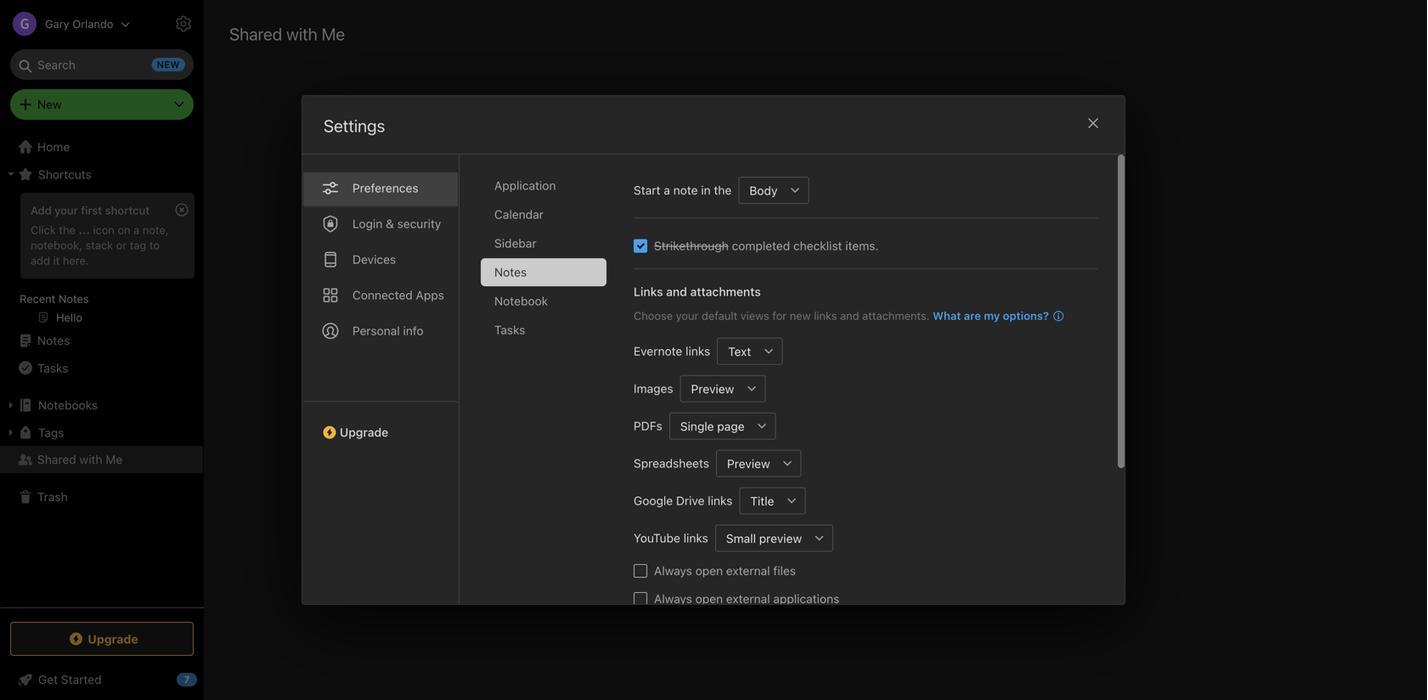 Task type: describe. For each thing, give the bounding box(es) containing it.
your for first
[[55, 204, 78, 217]]

small preview button
[[715, 525, 806, 552]]

2 horizontal spatial with
[[824, 436, 849, 452]]

preferences
[[353, 181, 419, 195]]

1 vertical spatial upgrade button
[[10, 622, 194, 656]]

files
[[774, 564, 796, 578]]

completed
[[732, 239, 790, 253]]

login & security
[[353, 217, 441, 231]]

here. inside icon on a note, notebook, stack or tag to add it here.
[[63, 254, 89, 267]]

will
[[879, 436, 898, 452]]

start
[[634, 183, 661, 197]]

my
[[984, 309, 1000, 322]]

...
[[79, 223, 90, 236]]

up
[[938, 436, 954, 452]]

Always open external applications checkbox
[[634, 592, 647, 606]]

pdfs
[[634, 419, 663, 433]]

and for notebooks
[[683, 436, 706, 452]]

calendar
[[495, 207, 544, 221]]

new
[[37, 97, 62, 111]]

a inside icon on a note, notebook, stack or tag to add it here.
[[134, 223, 140, 236]]

it
[[53, 254, 60, 267]]

images
[[634, 381, 673, 396]]

trash link
[[0, 483, 203, 511]]

drive
[[676, 494, 705, 508]]

recent notes
[[20, 292, 89, 305]]

Choose default view option for PDFs field
[[669, 413, 776, 440]]

click the ...
[[31, 223, 90, 236]]

expand tags image
[[4, 426, 18, 439]]

start a note in the
[[634, 183, 732, 197]]

settings
[[324, 116, 385, 136]]

you
[[853, 436, 875, 452]]

notes inside notes link
[[37, 333, 70, 348]]

application
[[495, 178, 556, 192]]

tasks inside button
[[37, 361, 68, 375]]

0 vertical spatial shared
[[809, 403, 857, 421]]

strikethrough
[[654, 239, 729, 253]]

0 vertical spatial the
[[714, 183, 732, 197]]

preview
[[759, 531, 802, 545]]

connected
[[353, 288, 413, 302]]

icon on a note, notebook, stack or tag to add it here.
[[31, 223, 169, 267]]

always for always open external applications
[[654, 592, 692, 606]]

new
[[790, 309, 811, 322]]

yet
[[860, 403, 882, 421]]

nothing
[[749, 403, 805, 421]]

tags button
[[0, 419, 203, 446]]

tasks button
[[0, 354, 203, 381]]

1 vertical spatial the
[[59, 223, 76, 236]]

recent
[[20, 292, 55, 305]]

stack
[[85, 239, 113, 251]]

open for always open external files
[[696, 564, 723, 578]]

home link
[[0, 133, 204, 161]]

single page button
[[669, 413, 749, 440]]

preview for spreadsheets
[[727, 456, 770, 470]]

open for always open external applications
[[696, 592, 723, 606]]

evernote
[[634, 344, 683, 358]]

for
[[773, 309, 787, 322]]

add
[[31, 204, 52, 217]]

your for default
[[676, 309, 699, 322]]

settings image
[[173, 14, 194, 34]]

Choose default view option for Spreadsheets field
[[716, 450, 802, 477]]

youtube
[[634, 531, 681, 545]]

devices
[[353, 252, 396, 266]]

youtube links
[[634, 531, 708, 545]]

notes tab
[[481, 258, 607, 286]]

attachments.
[[862, 309, 930, 322]]

strikethrough completed checklist items.
[[654, 239, 879, 253]]

add
[[31, 254, 50, 267]]

tab list for start a note in the
[[481, 172, 620, 604]]

Choose default view option for Images field
[[680, 375, 766, 402]]

expand notebooks image
[[4, 398, 18, 412]]

checklist
[[794, 239, 842, 253]]

apps
[[416, 288, 444, 302]]

choose
[[634, 309, 673, 322]]

text button
[[717, 338, 756, 365]]

0 horizontal spatial with
[[79, 452, 102, 466]]

small
[[726, 531, 756, 545]]

notebooks
[[710, 436, 774, 452]]

notes right recent
[[59, 292, 89, 305]]

preview button for images
[[680, 375, 739, 402]]

add your first shortcut
[[31, 204, 150, 217]]

notebook
[[495, 294, 548, 308]]

shortcut
[[105, 204, 150, 217]]

default
[[702, 309, 738, 322]]

click
[[31, 223, 56, 236]]

links left text button
[[686, 344, 710, 358]]

links right new
[[814, 309, 837, 322]]

notes inside notes tab
[[495, 265, 527, 279]]

notes and notebooks shared with you will show up here.
[[643, 436, 988, 452]]

tasks tab
[[481, 316, 607, 344]]

connected apps
[[353, 288, 444, 302]]

info
[[403, 324, 424, 338]]

0 vertical spatial shared with me
[[229, 24, 345, 44]]

external for applications
[[726, 592, 770, 606]]

what are my options?
[[933, 309, 1049, 322]]

show
[[902, 436, 934, 452]]

always for always open external files
[[654, 564, 692, 578]]

or
[[116, 239, 127, 251]]

shared inside tree
[[37, 452, 76, 466]]

tags
[[38, 425, 64, 439]]

notebook,
[[31, 239, 82, 251]]

links right drive
[[708, 494, 733, 508]]

preview for images
[[691, 382, 734, 396]]

single page
[[680, 419, 745, 433]]



Task type: vqa. For each thing, say whether or not it's contained in the screenshot.


Task type: locate. For each thing, give the bounding box(es) containing it.
0 vertical spatial tasks
[[495, 323, 525, 337]]

home
[[37, 140, 70, 154]]

1 horizontal spatial shared
[[229, 24, 282, 44]]

0 horizontal spatial your
[[55, 204, 78, 217]]

links down drive
[[684, 531, 708, 545]]

links and attachments
[[634, 285, 761, 299]]

body button
[[739, 177, 782, 204]]

1 horizontal spatial tab list
[[481, 172, 620, 604]]

0 vertical spatial open
[[696, 564, 723, 578]]

tree
[[0, 133, 204, 607]]

the right in
[[714, 183, 732, 197]]

tab list containing application
[[481, 172, 620, 604]]

0 vertical spatial here.
[[63, 254, 89, 267]]

title
[[751, 494, 774, 508]]

preview button up title button
[[716, 450, 775, 477]]

tree containing home
[[0, 133, 204, 607]]

shared down nothing shared yet on the bottom right
[[778, 436, 820, 452]]

external up always open external applications
[[726, 564, 770, 578]]

notebook tab
[[481, 287, 607, 315]]

here. right up
[[957, 436, 988, 452]]

preview button up single page button
[[680, 375, 739, 402]]

0 horizontal spatial shared with me
[[37, 452, 123, 466]]

preview inside field
[[691, 382, 734, 396]]

always right always open external applications option on the bottom left of page
[[654, 592, 692, 606]]

always open external files
[[654, 564, 796, 578]]

1 vertical spatial a
[[134, 223, 140, 236]]

2 external from the top
[[726, 592, 770, 606]]

single
[[680, 419, 714, 433]]

open down the "always open external files"
[[696, 592, 723, 606]]

always right always open external files option
[[654, 564, 692, 578]]

1 vertical spatial external
[[726, 592, 770, 606]]

small preview
[[726, 531, 802, 545]]

1 horizontal spatial me
[[322, 24, 345, 44]]

group
[[0, 188, 203, 334]]

shared up notes and notebooks shared with you will show up here.
[[809, 403, 857, 421]]

links
[[814, 309, 837, 322], [686, 344, 710, 358], [708, 494, 733, 508], [684, 531, 708, 545]]

group containing add your first shortcut
[[0, 188, 203, 334]]

a right on
[[134, 223, 140, 236]]

page
[[717, 419, 745, 433]]

in
[[701, 183, 711, 197]]

preview up single page
[[691, 382, 734, 396]]

tasks
[[495, 323, 525, 337], [37, 361, 68, 375]]

notes inside shared with me element
[[643, 436, 679, 452]]

upgrade
[[340, 425, 389, 439], [88, 632, 138, 646]]

1 vertical spatial tasks
[[37, 361, 68, 375]]

1 vertical spatial always
[[654, 592, 692, 606]]

tasks down the "notebook"
[[495, 323, 525, 337]]

here. inside shared with me element
[[957, 436, 988, 452]]

0 vertical spatial external
[[726, 564, 770, 578]]

notes down recent notes
[[37, 333, 70, 348]]

shortcuts button
[[0, 161, 203, 188]]

external down the "always open external files"
[[726, 592, 770, 606]]

1 horizontal spatial upgrade button
[[302, 401, 459, 446]]

first
[[81, 204, 102, 217]]

1 horizontal spatial upgrade
[[340, 425, 389, 439]]

always
[[654, 564, 692, 578], [654, 592, 692, 606]]

Choose default view option for Google Drive links field
[[739, 487, 806, 514]]

notebooks link
[[0, 392, 203, 419]]

nothing shared yet
[[749, 403, 882, 421]]

Always open external files checkbox
[[634, 564, 647, 578]]

1 vertical spatial shared
[[778, 436, 820, 452]]

tasks up notebooks
[[37, 361, 68, 375]]

0 horizontal spatial me
[[106, 452, 123, 466]]

security
[[397, 217, 441, 231]]

1 vertical spatial preview button
[[716, 450, 775, 477]]

sidebar
[[495, 236, 537, 250]]

2 vertical spatial and
[[683, 436, 706, 452]]

1 horizontal spatial your
[[676, 309, 699, 322]]

1 horizontal spatial shared with me
[[229, 24, 345, 44]]

body
[[750, 183, 778, 197]]

1 horizontal spatial with
[[286, 24, 318, 44]]

shared with me
[[229, 24, 345, 44], [37, 452, 123, 466]]

1 horizontal spatial here.
[[957, 436, 988, 452]]

with
[[286, 24, 318, 44], [824, 436, 849, 452], [79, 452, 102, 466]]

1 vertical spatial here.
[[957, 436, 988, 452]]

choose your default views for new links and attachments.
[[634, 309, 930, 322]]

and inside shared with me element
[[683, 436, 706, 452]]

external for files
[[726, 564, 770, 578]]

open
[[696, 564, 723, 578], [696, 592, 723, 606]]

note,
[[143, 223, 169, 236]]

icon
[[93, 223, 115, 236]]

0 vertical spatial upgrade
[[340, 425, 389, 439]]

notes down the sidebar
[[495, 265, 527, 279]]

a
[[664, 183, 670, 197], [134, 223, 140, 236]]

Start a new note in the body or title. field
[[739, 177, 809, 204]]

close image
[[1083, 113, 1104, 133]]

1 horizontal spatial the
[[714, 183, 732, 197]]

shared with me element
[[204, 0, 1427, 700]]

personal
[[353, 324, 400, 338]]

text
[[728, 344, 751, 358]]

preview down notebooks
[[727, 456, 770, 470]]

tab list for application
[[302, 155, 460, 604]]

0 vertical spatial me
[[322, 24, 345, 44]]

0 horizontal spatial shared
[[37, 452, 76, 466]]

preview inside field
[[727, 456, 770, 470]]

1 vertical spatial and
[[840, 309, 859, 322]]

1 always from the top
[[654, 564, 692, 578]]

1 vertical spatial open
[[696, 592, 723, 606]]

tab list
[[302, 155, 460, 604], [481, 172, 620, 604]]

links
[[634, 285, 663, 299]]

google drive links
[[634, 494, 733, 508]]

0 vertical spatial preview button
[[680, 375, 739, 402]]

a left the note
[[664, 183, 670, 197]]

the left ...
[[59, 223, 76, 236]]

0 horizontal spatial upgrade
[[88, 632, 138, 646]]

tag
[[130, 239, 146, 251]]

1 open from the top
[[696, 564, 723, 578]]

&
[[386, 217, 394, 231]]

your up click the ... on the left of the page
[[55, 204, 78, 217]]

here. right it
[[63, 254, 89, 267]]

2 always from the top
[[654, 592, 692, 606]]

1 horizontal spatial tasks
[[495, 323, 525, 337]]

spreadsheets
[[634, 456, 709, 470]]

shared
[[809, 403, 857, 421], [778, 436, 820, 452]]

0 horizontal spatial a
[[134, 223, 140, 236]]

0 vertical spatial upgrade button
[[302, 401, 459, 446]]

0 vertical spatial your
[[55, 204, 78, 217]]

0 horizontal spatial the
[[59, 223, 76, 236]]

1 vertical spatial upgrade
[[88, 632, 138, 646]]

google
[[634, 494, 673, 508]]

title button
[[739, 487, 779, 514]]

and right links
[[666, 285, 687, 299]]

0 horizontal spatial here.
[[63, 254, 89, 267]]

new button
[[10, 89, 194, 120]]

0 vertical spatial shared
[[229, 24, 282, 44]]

0 horizontal spatial upgrade button
[[10, 622, 194, 656]]

always open external applications
[[654, 592, 840, 606]]

Select218 checkbox
[[634, 239, 647, 253]]

1 external from the top
[[726, 564, 770, 578]]

views
[[741, 309, 770, 322]]

0 vertical spatial and
[[666, 285, 687, 299]]

and down single
[[683, 436, 706, 452]]

personal info
[[353, 324, 424, 338]]

Choose default view option for Evernote links field
[[717, 338, 783, 365]]

on
[[118, 223, 130, 236]]

evernote links
[[634, 344, 710, 358]]

your down links and attachments
[[676, 309, 699, 322]]

options?
[[1003, 309, 1049, 322]]

trash
[[37, 490, 68, 504]]

calendar tab
[[481, 201, 607, 229]]

1 vertical spatial preview
[[727, 456, 770, 470]]

1 vertical spatial your
[[676, 309, 699, 322]]

0 vertical spatial always
[[654, 564, 692, 578]]

shared down tags
[[37, 452, 76, 466]]

2 open from the top
[[696, 592, 723, 606]]

shared with me inside tree
[[37, 452, 123, 466]]

tab list containing preferences
[[302, 155, 460, 604]]

Choose default view option for YouTube links field
[[715, 525, 834, 552]]

login
[[353, 217, 383, 231]]

notes link
[[0, 327, 203, 354]]

are
[[964, 309, 981, 322]]

1 vertical spatial shared
[[37, 452, 76, 466]]

notebooks
[[38, 398, 98, 412]]

here.
[[63, 254, 89, 267], [957, 436, 988, 452]]

0 vertical spatial preview
[[691, 382, 734, 396]]

0 horizontal spatial tasks
[[37, 361, 68, 375]]

and for attachments
[[666, 285, 687, 299]]

tasks inside tasks tab
[[495, 323, 525, 337]]

application tab
[[481, 172, 607, 200]]

sidebar tab
[[481, 229, 607, 257]]

your
[[55, 204, 78, 217], [676, 309, 699, 322]]

me inside tree
[[106, 452, 123, 466]]

preview button for spreadsheets
[[716, 450, 775, 477]]

group inside tree
[[0, 188, 203, 334]]

open up always open external applications
[[696, 564, 723, 578]]

what
[[933, 309, 961, 322]]

to
[[149, 239, 160, 251]]

None search field
[[22, 49, 182, 80]]

1 horizontal spatial a
[[664, 183, 670, 197]]

0 vertical spatial a
[[664, 183, 670, 197]]

attachments
[[690, 285, 761, 299]]

your inside group
[[55, 204, 78, 217]]

0 horizontal spatial tab list
[[302, 155, 460, 604]]

preview
[[691, 382, 734, 396], [727, 456, 770, 470]]

shared right settings image
[[229, 24, 282, 44]]

applications
[[774, 592, 840, 606]]

notes up spreadsheets
[[643, 436, 679, 452]]

upgrade for the topmost upgrade popup button
[[340, 425, 389, 439]]

upgrade for the bottommost upgrade popup button
[[88, 632, 138, 646]]

1 vertical spatial me
[[106, 452, 123, 466]]

notes
[[495, 265, 527, 279], [59, 292, 89, 305], [37, 333, 70, 348], [643, 436, 679, 452]]

and
[[666, 285, 687, 299], [840, 309, 859, 322], [683, 436, 706, 452]]

1 vertical spatial shared with me
[[37, 452, 123, 466]]

Search text field
[[22, 49, 182, 80]]

and left 'attachments.' at the top of page
[[840, 309, 859, 322]]

items.
[[846, 239, 879, 253]]

note
[[674, 183, 698, 197]]



